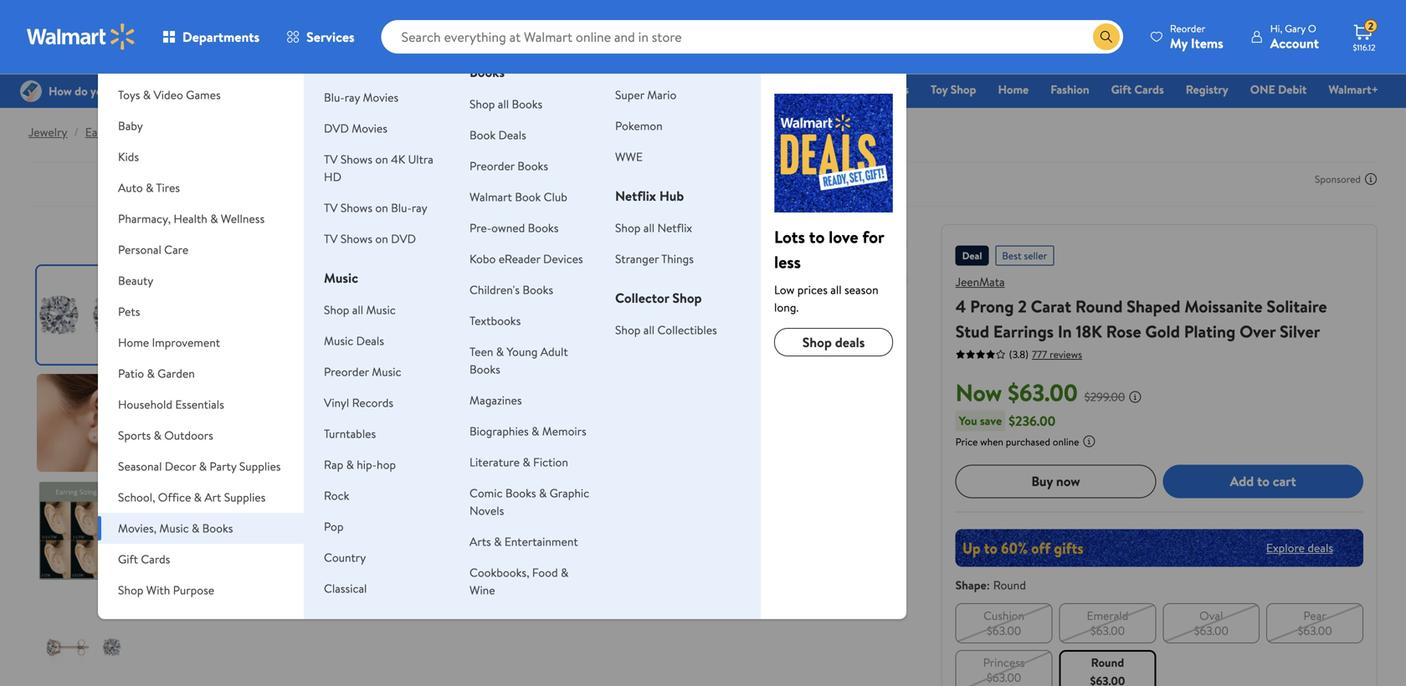 Task type: vqa. For each thing, say whether or not it's contained in the screenshot.
'Dairy' inside the Dairy Free Cheese
no



Task type: locate. For each thing, give the bounding box(es) containing it.
0 horizontal spatial gift
[[118, 551, 138, 567]]

hd up blu-ray movies link
[[369, 58, 387, 74]]

4k up tv shows on blu-ray link
[[391, 151, 405, 167]]

0 vertical spatial 2
[[1368, 19, 1374, 33]]

all up stranger things
[[643, 220, 655, 236]]

preorder down music deals
[[324, 364, 369, 380]]

0 vertical spatial round
[[1075, 295, 1123, 318]]

personal care button
[[98, 234, 304, 265]]

4k ultra hd movies link
[[324, 58, 425, 74]]

1 vertical spatial earrings
[[993, 320, 1054, 343]]

2 inside jeenmata 4 prong 2 carat round shaped moissanite solitaire stud earrings in 18k rose gold plating over silver
[[1018, 295, 1027, 318]]

1 horizontal spatial to
[[1257, 472, 1270, 490]]

children's books link
[[470, 282, 553, 298]]

1 vertical spatial round
[[993, 577, 1026, 593]]

shop up book deals
[[470, 96, 495, 112]]

preorder music
[[324, 364, 401, 380]]

shape list
[[952, 600, 1367, 686]]

deals up preorder music link
[[356, 333, 384, 349]]

1 horizontal spatial home
[[998, 81, 1029, 98]]

1 shows from the top
[[341, 151, 372, 167]]

super mario link
[[615, 87, 677, 103]]

1 vertical spatial tv
[[324, 200, 338, 216]]

shop up the music deals link
[[324, 302, 349, 318]]

2 vertical spatial shows
[[341, 231, 372, 247]]

1 / from the left
[[74, 124, 78, 140]]

3 shows from the top
[[341, 231, 372, 247]]

arts & entertainment
[[470, 534, 578, 550]]

0 horizontal spatial to
[[809, 225, 825, 249]]

things
[[661, 251, 694, 267]]

gift cards for gift cards link
[[1111, 81, 1164, 98]]

gift finder
[[672, 81, 728, 98]]

movies down blu-ray movies
[[352, 120, 387, 136]]

hi,
[[1270, 21, 1282, 36]]

gift cards inside gift cards link
[[1111, 81, 1164, 98]]

1 vertical spatial home
[[118, 334, 149, 351]]

earrings link
[[85, 124, 127, 140]]

shop all books link
[[470, 96, 543, 112]]

all up the music deals link
[[352, 302, 363, 318]]

0 vertical spatial earrings
[[85, 124, 127, 140]]

gift inside "link"
[[672, 81, 692, 98]]

0 vertical spatial shows
[[341, 151, 372, 167]]

3 on from the top
[[375, 231, 388, 247]]

gift left finder
[[672, 81, 692, 98]]

sponsored
[[1315, 172, 1361, 186]]

entertainment
[[504, 534, 578, 550]]

shop right christmas
[[805, 81, 830, 98]]

1 vertical spatial 2
[[1018, 295, 1027, 318]]

magazines link
[[470, 392, 522, 408]]

hd up tv shows on blu-ray link
[[324, 169, 341, 185]]

shows up tv shows on dvd
[[341, 200, 372, 216]]

& inside comic books & graphic novels
[[539, 485, 547, 501]]

& left art
[[194, 489, 202, 506]]

0 horizontal spatial dvd
[[324, 120, 349, 136]]

earrings up kids
[[85, 124, 127, 140]]

cookbooks, food & wine link
[[470, 565, 569, 598]]

all up book deals
[[498, 96, 509, 112]]

1 vertical spatial shows
[[341, 200, 372, 216]]

pre-
[[470, 220, 491, 236]]

0 horizontal spatial 4k
[[324, 58, 338, 74]]

4k down services
[[324, 58, 338, 74]]

1 tv from the top
[[324, 151, 338, 167]]

0 horizontal spatial 2
[[1018, 295, 1027, 318]]

0 horizontal spatial essentials
[[175, 396, 224, 413]]

tv down dvd movies
[[324, 151, 338, 167]]

home left fashion
[[998, 81, 1029, 98]]

account
[[1270, 34, 1319, 52]]

shop all netflix
[[615, 220, 692, 236]]

shop up the stranger
[[615, 220, 641, 236]]

1 horizontal spatial book
[[515, 189, 541, 205]]

2 shows from the top
[[341, 200, 372, 216]]

best
[[1002, 249, 1022, 263]]

0 horizontal spatial cards
[[141, 551, 170, 567]]

lots to love for less low prices all season long.
[[774, 225, 884, 316]]

0 vertical spatial on
[[375, 151, 388, 167]]

tv shows on 4k ultra hd link
[[324, 151, 433, 185]]

0 horizontal spatial gift cards
[[118, 551, 170, 567]]

1 vertical spatial on
[[375, 200, 388, 216]]

shop for shop all music
[[324, 302, 349, 318]]

tv up tv shows on dvd
[[324, 200, 338, 216]]

1 on from the top
[[375, 151, 388, 167]]

1 vertical spatial hd
[[324, 169, 341, 185]]

& inside 'dropdown button'
[[143, 87, 151, 103]]

0 vertical spatial to
[[809, 225, 825, 249]]

supplies
[[239, 458, 281, 475], [224, 489, 266, 506]]

1 horizontal spatial 2
[[1368, 19, 1374, 33]]

classical
[[324, 580, 367, 597]]

dvd
[[324, 120, 349, 136], [391, 231, 416, 247]]

to inside add to cart "button"
[[1257, 472, 1270, 490]]

patio & garden
[[118, 365, 195, 382]]

christmas shop
[[750, 81, 830, 98]]

on down tv shows on blu-ray link
[[375, 231, 388, 247]]

1 horizontal spatial ultra
[[408, 151, 433, 167]]

& left fiction
[[523, 454, 530, 470]]

2 up $116.12 on the right of page
[[1368, 19, 1374, 33]]

supplies right party
[[239, 458, 281, 475]]

on for blu-
[[375, 200, 388, 216]]

1 vertical spatial to
[[1257, 472, 1270, 490]]

movies down 4k ultra hd movies
[[363, 89, 399, 105]]

deals up book deals
[[496, 81, 524, 98]]

2 left carat
[[1018, 295, 1027, 318]]

stud
[[956, 320, 989, 343]]

1 horizontal spatial /
[[133, 124, 138, 140]]

/ right jewelry link
[[74, 124, 78, 140]]

all inside lots to love for less low prices all season long.
[[830, 282, 842, 298]]

movies, music & books image
[[774, 94, 893, 213]]

appliances
[[215, 56, 270, 72]]

0 vertical spatial preorder
[[470, 158, 515, 174]]

fashion
[[1051, 81, 1089, 98]]

movies
[[389, 58, 425, 74], [363, 89, 399, 105], [352, 120, 387, 136]]

& down departments
[[205, 56, 212, 72]]

2 tv from the top
[[324, 200, 338, 216]]

0 vertical spatial tv
[[324, 151, 338, 167]]

ultra inside "tv shows on 4k ultra hd"
[[408, 151, 433, 167]]

1 horizontal spatial gift
[[672, 81, 692, 98]]

shop right toy
[[951, 81, 976, 98]]

netflix up things
[[657, 220, 692, 236]]

0 horizontal spatial netflix
[[615, 187, 656, 205]]

gift cards down search icon at the top of page
[[1111, 81, 1164, 98]]

cards left registry link
[[1134, 81, 1164, 98]]

biographies
[[470, 423, 529, 439]]

3 tv from the top
[[324, 231, 338, 247]]

books down the teen
[[470, 361, 500, 377]]

tv for tv shows on 4k ultra hd
[[324, 151, 338, 167]]

add to favorites list, 4 prong 2 carat round shaped moissanite solitaire stud earrings in 18k rose gold plating over silver image
[[881, 232, 901, 253]]

blu- up tv shows on dvd link
[[391, 200, 412, 216]]

book left club
[[515, 189, 541, 205]]

& right the teen
[[496, 344, 504, 360]]

& right food
[[561, 565, 569, 581]]

round up the 18k
[[1075, 295, 1123, 318]]

shop inside dropdown button
[[118, 582, 143, 598]]

ultra
[[341, 58, 366, 74], [408, 151, 433, 167]]

0 vertical spatial book
[[470, 127, 496, 143]]

purpose
[[173, 582, 214, 598]]

$63.00 inside the emerald $63.00
[[1090, 622, 1125, 639]]

earrings inside jeenmata 4 prong 2 carat round shaped moissanite solitaire stud earrings in 18k rose gold plating over silver
[[993, 320, 1054, 343]]

0 horizontal spatial blu-
[[324, 89, 345, 105]]

art
[[204, 489, 221, 506]]

dvd down tv shows on blu-ray link
[[391, 231, 416, 247]]

shop down collector
[[615, 322, 641, 338]]

2 on from the top
[[375, 200, 388, 216]]

shows down the tv shows on blu-ray
[[341, 231, 372, 247]]

0 horizontal spatial hd
[[324, 169, 341, 185]]

0 vertical spatial dvd
[[324, 120, 349, 136]]

round down the emerald $63.00
[[1091, 654, 1124, 671]]

shows inside "tv shows on 4k ultra hd"
[[341, 151, 372, 167]]

princess $63.00
[[983, 654, 1025, 686]]

1 vertical spatial gift cards
[[118, 551, 170, 567]]

jewelry
[[28, 124, 67, 140]]

0 horizontal spatial ray
[[345, 89, 360, 105]]

silver
[[1280, 320, 1320, 343]]

turntables
[[324, 426, 376, 442]]

0 horizontal spatial home
[[118, 334, 149, 351]]

$63.00 inside princess $63.00
[[987, 669, 1021, 686]]

shop left with
[[118, 582, 143, 598]]

walmart+ link
[[1321, 80, 1386, 98]]

essentials inside dropdown button
[[175, 396, 224, 413]]

& right the toys
[[143, 87, 151, 103]]

earrings
[[85, 124, 127, 140], [993, 320, 1054, 343]]

netflix left hub
[[615, 187, 656, 205]]

gift for gift cards link
[[1111, 81, 1132, 98]]

tv inside "tv shows on 4k ultra hd"
[[324, 151, 338, 167]]

4k inside "tv shows on 4k ultra hd"
[[391, 151, 405, 167]]

hd
[[369, 58, 387, 74], [324, 169, 341, 185]]

home for home improvement
[[118, 334, 149, 351]]

1 vertical spatial essentials
[[175, 396, 224, 413]]

to left cart
[[1257, 472, 1270, 490]]

on down dvd movies link
[[375, 151, 388, 167]]

all right the "prices"
[[830, 282, 842, 298]]

auto & tires button
[[98, 172, 304, 203]]

0 vertical spatial blu-
[[324, 89, 345, 105]]

household
[[118, 396, 172, 413]]

earrings up the (3.8)
[[993, 320, 1054, 343]]

outdoors
[[164, 427, 213, 444]]

textbooks
[[470, 313, 521, 329]]

0 vertical spatial supplies
[[239, 458, 281, 475]]

country
[[324, 549, 366, 566]]

to for love
[[809, 225, 825, 249]]

tv shows on dvd link
[[324, 231, 416, 247]]

ultra up tv shows on blu-ray link
[[408, 151, 433, 167]]

deals
[[496, 81, 524, 98], [498, 127, 526, 143], [356, 333, 384, 349]]

collector shop
[[615, 289, 702, 307]]

ray down "tv shows on 4k ultra hd"
[[412, 200, 427, 216]]

books left grocery
[[512, 96, 543, 112]]

ray up dvd movies link
[[345, 89, 360, 105]]

dvd down blu-ray movies
[[324, 120, 349, 136]]

search icon image
[[1100, 30, 1113, 44]]

1 vertical spatial ultra
[[408, 151, 433, 167]]

1 horizontal spatial 4k
[[391, 151, 405, 167]]

online
[[1053, 435, 1079, 449]]

blu- up dvd movies link
[[324, 89, 345, 105]]

low
[[774, 282, 795, 298]]

vinyl records
[[324, 395, 393, 411]]

gift for gift finder "link"
[[672, 81, 692, 98]]

garden
[[157, 365, 195, 382]]

books down art
[[202, 520, 233, 536]]

1 vertical spatial supplies
[[224, 489, 266, 506]]

gift inside "dropdown button"
[[118, 551, 138, 567]]

movies,
[[118, 520, 157, 536]]

& right health
[[210, 210, 218, 227]]

1 vertical spatial ray
[[412, 200, 427, 216]]

2 vertical spatial on
[[375, 231, 388, 247]]

books down kobo ereader devices link
[[523, 282, 553, 298]]

stranger things link
[[615, 251, 694, 267]]

kids button
[[98, 141, 304, 172]]

0 vertical spatial 4k
[[324, 58, 338, 74]]

cards
[[1134, 81, 1164, 98], [141, 551, 170, 567]]

preorder up walmart
[[470, 158, 515, 174]]

0 vertical spatial cards
[[1134, 81, 1164, 98]]

finder
[[695, 81, 728, 98]]

1 horizontal spatial netflix
[[657, 220, 692, 236]]

& inside cookbooks, food & wine
[[561, 565, 569, 581]]

1 horizontal spatial earrings
[[993, 320, 1054, 343]]

0 vertical spatial home
[[998, 81, 1029, 98]]

1 horizontal spatial ray
[[412, 200, 427, 216]]

deals up preorder books link
[[498, 127, 526, 143]]

ultra up blu-ray movies link
[[341, 58, 366, 74]]

1 horizontal spatial preorder
[[470, 158, 515, 174]]

1 vertical spatial preorder
[[324, 364, 369, 380]]

$63.00 inside cushion $63.00
[[987, 622, 1021, 639]]

supplies right art
[[224, 489, 266, 506]]

books inside teen & young adult books
[[470, 361, 500, 377]]

2
[[1368, 19, 1374, 33], [1018, 295, 1027, 318]]

cards inside "dropdown button"
[[141, 551, 170, 567]]

all down collector
[[643, 322, 655, 338]]

0 horizontal spatial ultra
[[341, 58, 366, 74]]

2 horizontal spatial gift
[[1111, 81, 1132, 98]]

books down literature & fiction link
[[505, 485, 536, 501]]

shows for tv shows on blu-ray
[[341, 200, 372, 216]]

books inside dropdown button
[[202, 520, 233, 536]]

health
[[174, 210, 207, 227]]

to inside lots to love for less low prices all season long.
[[809, 225, 825, 249]]

tv down the tv shows on blu-ray
[[324, 231, 338, 247]]

0 horizontal spatial preorder
[[324, 364, 369, 380]]

1 horizontal spatial cards
[[1134, 81, 1164, 98]]

shows
[[341, 151, 372, 167], [341, 200, 372, 216], [341, 231, 372, 247]]

movies, music & books
[[118, 520, 233, 536]]

0 vertical spatial movies
[[389, 58, 425, 74]]

on up tv shows on dvd link
[[375, 200, 388, 216]]

movies up blu-ray movies link
[[389, 58, 425, 74]]

shows down dvd movies link
[[341, 151, 372, 167]]

preorder for music
[[324, 364, 369, 380]]

essentials
[[600, 81, 650, 98], [175, 396, 224, 413]]

0 horizontal spatial /
[[74, 124, 78, 140]]

2 vertical spatial tv
[[324, 231, 338, 247]]

shop with purpose button
[[98, 575, 304, 606]]

0 vertical spatial gift cards
[[1111, 81, 1164, 98]]

4 prong 2 carat round shaped moissanite solitaire stud earrings in 18k rose gold plating over silver - image 2 of 5 image
[[37, 374, 135, 472]]

1 horizontal spatial blu-
[[391, 200, 412, 216]]

1 vertical spatial deals
[[498, 127, 526, 143]]

books up shop all books
[[470, 63, 505, 81]]

1 vertical spatial 4k
[[391, 151, 405, 167]]

netflix hub
[[615, 187, 684, 205]]

gift
[[672, 81, 692, 98], [1111, 81, 1132, 98], [118, 551, 138, 567]]

0 vertical spatial ultra
[[341, 58, 366, 74]]

music inside dropdown button
[[159, 520, 189, 536]]

1 vertical spatial cards
[[141, 551, 170, 567]]

2 vertical spatial deals
[[356, 333, 384, 349]]

home inside dropdown button
[[118, 334, 149, 351]]

home up patio
[[118, 334, 149, 351]]

0 vertical spatial netflix
[[615, 187, 656, 205]]

gift cards for gift cards "dropdown button"
[[118, 551, 170, 567]]

/ up kids
[[133, 124, 138, 140]]

shop left deals
[[802, 333, 832, 352]]

jewelry / earrings /
[[28, 124, 138, 140]]

0 vertical spatial hd
[[369, 58, 387, 74]]

1 vertical spatial book
[[515, 189, 541, 205]]

pop
[[324, 518, 344, 535]]

book down shop all books
[[470, 127, 496, 143]]

& right sports
[[154, 427, 161, 444]]

on inside "tv shows on 4k ultra hd"
[[375, 151, 388, 167]]

2 vertical spatial round
[[1091, 654, 1124, 671]]

1 vertical spatial dvd
[[391, 231, 416, 247]]

cookbooks,
[[470, 565, 529, 581]]

shop all collectibles link
[[615, 322, 717, 338]]

seasonal
[[118, 458, 162, 475]]

tv shows on blu-ray
[[324, 200, 427, 216]]

ray
[[345, 89, 360, 105], [412, 200, 427, 216]]

cards up with
[[141, 551, 170, 567]]

round inside "button"
[[1091, 654, 1124, 671]]

shows for tv shows on dvd
[[341, 231, 372, 247]]

buy now
[[1031, 472, 1080, 490]]

o
[[1308, 21, 1316, 36]]

1 vertical spatial blu-
[[391, 200, 412, 216]]

purchased
[[1006, 435, 1050, 449]]

1 vertical spatial movies
[[363, 89, 399, 105]]

1 horizontal spatial essentials
[[600, 81, 650, 98]]

pear
[[1303, 607, 1326, 624]]

seller
[[1024, 249, 1047, 263]]

gift cards down movies,
[[118, 551, 170, 567]]

gift cards inside gift cards "dropdown button"
[[118, 551, 170, 567]]

to left love
[[809, 225, 825, 249]]

preorder books link
[[470, 158, 548, 174]]

0 horizontal spatial earrings
[[85, 124, 127, 140]]

round
[[1075, 295, 1123, 318], [993, 577, 1026, 593], [1091, 654, 1124, 671]]

learn more about strikethrough prices image
[[1128, 390, 1142, 404]]

music down office
[[159, 520, 189, 536]]

& right grocery
[[590, 81, 598, 98]]

jewelry link
[[28, 124, 67, 140]]

registry link
[[1178, 80, 1236, 98]]

for
[[862, 225, 884, 249]]

on
[[375, 151, 388, 167], [375, 200, 388, 216], [375, 231, 388, 247]]

& right arts at the left of the page
[[494, 534, 502, 550]]

1 horizontal spatial gift cards
[[1111, 81, 1164, 98]]

& left graphic
[[539, 485, 547, 501]]

4 prong 2 carat round shaped moissanite solitaire stud earrings in 18k rose gold plating over silver - image 4 of 5 image
[[37, 590, 135, 686]]

$63.00 for now $63.00
[[1008, 376, 1078, 409]]

preorder music link
[[324, 364, 401, 380]]

young
[[507, 344, 538, 360]]

0 vertical spatial essentials
[[600, 81, 650, 98]]

round right :
[[993, 577, 1026, 593]]

0 vertical spatial ray
[[345, 89, 360, 105]]

gift down movies,
[[118, 551, 138, 567]]

gift right 'fashion' link
[[1111, 81, 1132, 98]]

cards for gift cards "dropdown button"
[[141, 551, 170, 567]]

rap & hip-hop link
[[324, 457, 396, 473]]

(3.8) 777 reviews
[[1009, 347, 1082, 362]]

2 / from the left
[[133, 124, 138, 140]]

party
[[210, 458, 236, 475]]



Task type: describe. For each thing, give the bounding box(es) containing it.
tv for tv shows on dvd
[[324, 231, 338, 247]]

teen & young adult books link
[[470, 344, 568, 377]]

wellness
[[221, 210, 265, 227]]

pre-owned books link
[[470, 220, 559, 236]]

& down school, office & art supplies on the bottom of page
[[192, 520, 199, 536]]

save
[[980, 412, 1002, 429]]

home improvement
[[118, 334, 220, 351]]

walmart+
[[1329, 81, 1378, 98]]

all for music
[[352, 302, 363, 318]]

supplies for school, office & art supplies
[[224, 489, 266, 506]]

electronics link
[[845, 80, 916, 98]]

plating
[[1184, 320, 1236, 343]]

shop for shop with purpose
[[118, 582, 143, 598]]

round inside jeenmata 4 prong 2 carat round shaped moissanite solitaire stud earrings in 18k rose gold plating over silver
[[1075, 295, 1123, 318]]

gift for gift cards "dropdown button"
[[118, 551, 138, 567]]

walmart image
[[27, 23, 136, 50]]

toys & video games
[[118, 87, 221, 103]]

tv shows on 4k ultra hd
[[324, 151, 433, 185]]

vinyl
[[324, 395, 349, 411]]

shows for tv shows on 4k ultra hd
[[341, 151, 372, 167]]

1 vertical spatial netflix
[[657, 220, 692, 236]]

emerald $63.00
[[1087, 607, 1128, 639]]

toys & video games button
[[98, 80, 304, 110]]

music deals
[[324, 333, 384, 349]]

& right patio
[[147, 365, 155, 382]]

home, furniture & appliances
[[118, 56, 270, 72]]

777 reviews link
[[1029, 347, 1082, 362]]

seasonal decor & party supplies button
[[98, 451, 304, 482]]

toy shop
[[931, 81, 976, 98]]

reorder
[[1170, 21, 1205, 36]]

on for dvd
[[375, 231, 388, 247]]

shop up "collectibles"
[[672, 289, 702, 307]]

shop for shop all collectibles
[[615, 322, 641, 338]]

household essentials
[[118, 396, 224, 413]]

books inside comic books & graphic novels
[[505, 485, 536, 501]]

music down the shop all music link
[[324, 333, 353, 349]]

home for home
[[998, 81, 1029, 98]]

add to cart
[[1230, 472, 1296, 490]]

classical link
[[324, 580, 367, 597]]

& inside dropdown button
[[210, 210, 218, 227]]

shop for shop all netflix
[[615, 220, 641, 236]]

pokemon
[[615, 118, 663, 134]]

shop deals link
[[774, 328, 893, 357]]

tv for tv shows on blu-ray
[[324, 200, 338, 216]]

movies, music & books button
[[98, 513, 304, 544]]

country link
[[324, 549, 366, 566]]

pets
[[118, 303, 140, 320]]

children's
[[470, 282, 520, 298]]

all for netflix hub
[[643, 220, 655, 236]]

& left party
[[199, 458, 207, 475]]

& left memoirs
[[532, 423, 539, 439]]

rose
[[1106, 320, 1141, 343]]

one debit
[[1250, 81, 1307, 98]]

jeenmata link
[[956, 274, 1005, 290]]

wine
[[470, 582, 495, 598]]

4
[[956, 295, 966, 318]]

gary
[[1285, 21, 1306, 36]]

$63.00 for emerald $63.00
[[1090, 622, 1125, 639]]

music up records on the left bottom of the page
[[372, 364, 401, 380]]

2 vertical spatial movies
[[352, 120, 387, 136]]

Walmart Site-Wide search field
[[381, 20, 1123, 54]]

school, office & art supplies
[[118, 489, 266, 506]]

care
[[164, 241, 188, 258]]

1 horizontal spatial hd
[[369, 58, 387, 74]]

improvement
[[152, 334, 220, 351]]

pokemon link
[[615, 118, 663, 134]]

supplies for seasonal decor & party supplies
[[239, 458, 281, 475]]

books up walmart book club
[[517, 158, 548, 174]]

music up the shop all music link
[[324, 269, 358, 287]]

4 prong 2 carat round shaped moissanite solitaire stud earrings in 18k rose gold plating over silver - image 3 of 5 image
[[37, 482, 135, 580]]

beauty
[[118, 272, 153, 289]]

toy shop link
[[923, 80, 984, 98]]

$63.00 for cushion $63.00
[[987, 622, 1021, 639]]

4 prong 2 carat round shaped moissanite solitaire stud earrings in 18k rose gold plating over silver - image 1 of 5 image
[[37, 266, 135, 364]]

emerald
[[1087, 607, 1128, 624]]

preorder for books
[[470, 158, 515, 174]]

collectibles
[[657, 322, 717, 338]]

$63.00 for pear $63.00
[[1298, 622, 1332, 639]]

hd inside "tv shows on 4k ultra hd"
[[324, 169, 341, 185]]

cards for gift cards link
[[1134, 81, 1164, 98]]

blu-ray movies link
[[324, 89, 399, 105]]

season
[[844, 282, 879, 298]]

shop for shop all books
[[470, 96, 495, 112]]

& right the rap
[[346, 457, 354, 473]]

all for books
[[498, 96, 509, 112]]

$236.00
[[1009, 412, 1056, 430]]

over
[[1240, 320, 1276, 343]]

up to sixty percent off deals. shop now. image
[[956, 529, 1363, 567]]

best seller
[[1002, 249, 1047, 263]]

deals for books
[[498, 127, 526, 143]]

$63.00 for princess $63.00
[[987, 669, 1021, 686]]

4k ultra hd movies
[[324, 58, 425, 74]]

legal information image
[[1083, 435, 1096, 448]]

sports & outdoors button
[[98, 420, 304, 451]]

mario
[[647, 87, 677, 103]]

ad disclaimer and feedback image
[[1364, 172, 1378, 186]]

shop for shop deals
[[802, 333, 832, 352]]

& left tires
[[146, 180, 154, 196]]

sports & outdoors
[[118, 427, 213, 444]]

teen & young adult books
[[470, 344, 568, 377]]

buy now button
[[956, 465, 1156, 498]]

with
[[146, 582, 170, 598]]

Search search field
[[381, 20, 1123, 54]]

comic books & graphic novels link
[[470, 485, 589, 519]]

tv shows on dvd
[[324, 231, 416, 247]]

rap
[[324, 457, 343, 473]]

$63.00 for oval $63.00
[[1194, 622, 1229, 639]]

0 vertical spatial deals
[[496, 81, 524, 98]]

18k
[[1076, 320, 1102, 343]]

0 horizontal spatial book
[[470, 127, 496, 143]]

dvd movies link
[[324, 120, 387, 136]]

home link
[[991, 80, 1036, 98]]

magazines
[[470, 392, 522, 408]]

christmas
[[750, 81, 802, 98]]

book deals link
[[470, 127, 526, 143]]

1 horizontal spatial dvd
[[391, 231, 416, 247]]

now
[[956, 376, 1002, 409]]

hip-
[[357, 457, 377, 473]]

kobo ereader devices link
[[470, 251, 583, 267]]

rock link
[[324, 488, 349, 504]]

books down club
[[528, 220, 559, 236]]

on for 4k
[[375, 151, 388, 167]]

jeenmata
[[956, 274, 1005, 290]]

adult
[[541, 344, 568, 360]]

& inside teen & young adult books
[[496, 344, 504, 360]]

kids
[[118, 149, 139, 165]]

grocery & essentials link
[[539, 80, 658, 98]]

love
[[829, 225, 858, 249]]

vinyl records link
[[324, 395, 393, 411]]

music up the music deals link
[[366, 302, 396, 318]]

super mario
[[615, 87, 677, 103]]

children's books
[[470, 282, 553, 298]]

patio
[[118, 365, 144, 382]]

gold
[[1145, 320, 1180, 343]]

video
[[154, 87, 183, 103]]

preorder books
[[470, 158, 548, 174]]

fiction
[[533, 454, 568, 470]]

deal
[[962, 249, 982, 263]]

deals for music
[[356, 333, 384, 349]]

to for cart
[[1257, 472, 1270, 490]]

furniture
[[155, 56, 202, 72]]



